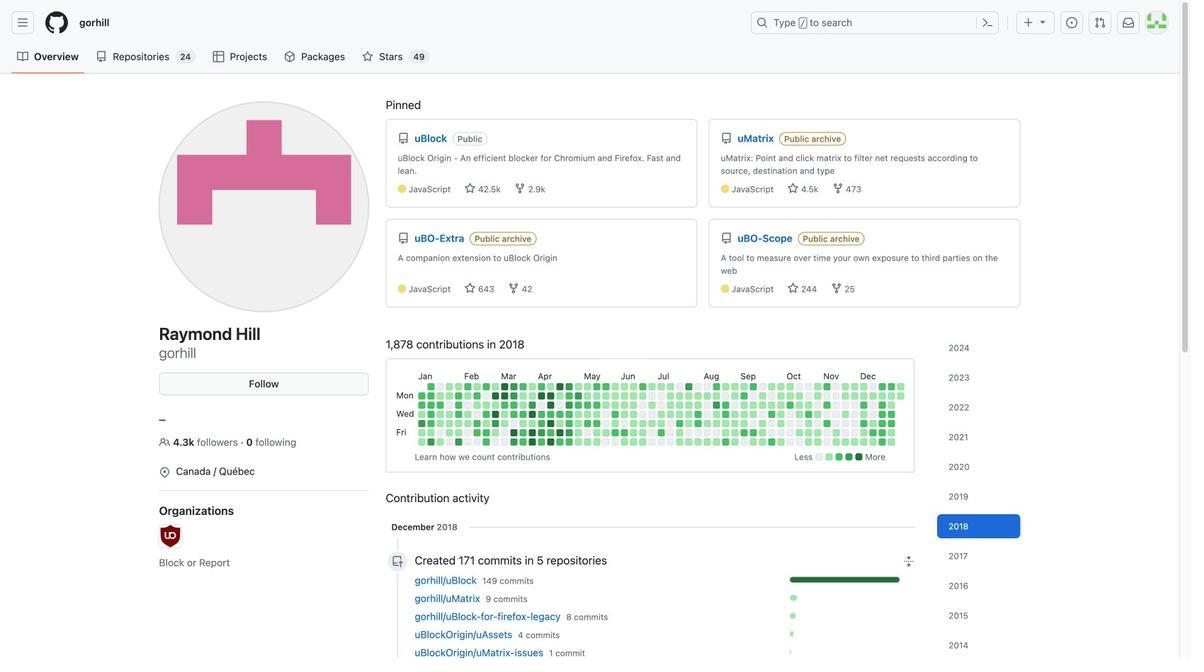 Task type: vqa. For each thing, say whether or not it's contained in the screenshot.
completed successfully icon
no



Task type: describe. For each thing, give the bounding box(es) containing it.
notifications image
[[1124, 17, 1135, 28]]

1% of commits in december were made to ublockorigin/umatrix-issues image
[[790, 650, 915, 655]]

repo push image
[[392, 556, 404, 568]]

people image
[[159, 437, 170, 448]]

0 horizontal spatial stars image
[[465, 283, 476, 294]]

Follow gorhill submit
[[159, 373, 369, 396]]

0 horizontal spatial stars image
[[465, 183, 476, 194]]

issue opened image
[[1067, 17, 1078, 28]]

table image
[[213, 51, 224, 62]]

homepage image
[[45, 11, 68, 34]]

1 vertical spatial stars image
[[788, 283, 799, 294]]

package image
[[284, 51, 296, 62]]

view gorhill's full-sized avatar image
[[159, 102, 369, 312]]

repo image for the left stars image
[[398, 133, 409, 144]]

forks image for leftmost stars icon
[[508, 283, 520, 294]]

5% of commits in december were made to gorhill/ublock-for-firefox-legacy image
[[790, 614, 796, 619]]

6% of commits in december were made to gorhill/umatrix image up 5% of commits in december were made to gorhill/ublock-for-firefox-legacy image
[[790, 595, 915, 601]]

repo image
[[96, 51, 107, 62]]

collapse image
[[904, 556, 915, 567]]

location image
[[159, 467, 170, 478]]

repo image for bottommost stars image
[[721, 233, 733, 244]]



Task type: locate. For each thing, give the bounding box(es) containing it.
3% of commits in december were made to ublockorigin/uassets image
[[790, 632, 794, 637]]

star image
[[362, 51, 374, 62]]

0 vertical spatial stars image
[[465, 183, 476, 194]]

1 horizontal spatial stars image
[[788, 283, 799, 294]]

repo image for leftmost stars icon
[[398, 233, 409, 244]]

@ublockorigin image
[[159, 525, 182, 548]]

cell
[[428, 383, 435, 391], [437, 383, 444, 391], [446, 383, 453, 391], [455, 383, 462, 391], [465, 383, 472, 391], [474, 383, 481, 391], [483, 383, 490, 391], [492, 383, 499, 391], [501, 383, 508, 391], [511, 383, 518, 391], [520, 383, 527, 391], [529, 383, 536, 391], [538, 383, 545, 391], [547, 383, 555, 391], [557, 383, 564, 391], [566, 383, 573, 391], [575, 383, 582, 391], [584, 383, 591, 391], [594, 383, 601, 391], [603, 383, 610, 391], [612, 383, 619, 391], [621, 383, 628, 391], [630, 383, 637, 391], [640, 383, 647, 391], [649, 383, 656, 391], [658, 383, 665, 391], [667, 383, 674, 391], [676, 383, 684, 391], [686, 383, 693, 391], [695, 383, 702, 391], [704, 383, 711, 391], [713, 383, 720, 391], [723, 383, 730, 391], [732, 383, 739, 391], [741, 383, 748, 391], [750, 383, 757, 391], [759, 383, 766, 391], [769, 383, 776, 391], [778, 383, 785, 391], [787, 383, 794, 391], [796, 383, 803, 391], [805, 383, 813, 391], [815, 383, 822, 391], [824, 383, 831, 391], [833, 383, 840, 391], [842, 383, 849, 391], [852, 383, 859, 391], [861, 383, 868, 391], [870, 383, 877, 391], [879, 383, 886, 391], [888, 383, 896, 391], [898, 383, 905, 391], [418, 393, 426, 400], [428, 393, 435, 400], [437, 393, 444, 400], [446, 393, 453, 400], [455, 393, 462, 400], [465, 393, 472, 400], [474, 393, 481, 400], [483, 393, 490, 400], [492, 393, 499, 400], [501, 393, 508, 400], [511, 393, 518, 400], [520, 393, 527, 400], [529, 393, 536, 400], [538, 393, 545, 400], [547, 393, 555, 400], [557, 393, 564, 400], [566, 393, 573, 400], [575, 393, 582, 400], [584, 393, 591, 400], [594, 393, 601, 400], [603, 393, 610, 400], [612, 393, 619, 400], [621, 393, 628, 400], [630, 393, 637, 400], [640, 393, 647, 400], [649, 393, 656, 400], [658, 393, 665, 400], [667, 393, 674, 400], [676, 393, 684, 400], [686, 393, 693, 400], [695, 393, 702, 400], [704, 393, 711, 400], [713, 393, 720, 400], [723, 393, 730, 400], [732, 393, 739, 400], [741, 393, 748, 400], [750, 393, 757, 400], [759, 393, 766, 400], [769, 393, 776, 400], [778, 393, 785, 400], [787, 393, 794, 400], [796, 393, 803, 400], [805, 393, 813, 400], [815, 393, 822, 400], [824, 393, 831, 400], [833, 393, 840, 400], [842, 393, 849, 400], [852, 393, 859, 400], [861, 393, 868, 400], [870, 393, 877, 400], [879, 393, 886, 400], [888, 393, 896, 400], [898, 393, 905, 400], [418, 402, 426, 409], [428, 402, 435, 409], [437, 402, 444, 409], [446, 402, 453, 409], [455, 402, 462, 409], [465, 402, 472, 409], [474, 402, 481, 409], [483, 402, 490, 409], [492, 402, 499, 409], [501, 402, 508, 409], [511, 402, 518, 409], [520, 402, 527, 409], [529, 402, 536, 409], [538, 402, 545, 409], [547, 402, 555, 409], [557, 402, 564, 409], [566, 402, 573, 409], [575, 402, 582, 409], [584, 402, 591, 409], [594, 402, 601, 409], [603, 402, 610, 409], [612, 402, 619, 409], [621, 402, 628, 409], [630, 402, 637, 409], [640, 402, 647, 409], [649, 402, 656, 409], [658, 402, 665, 409], [667, 402, 674, 409], [676, 402, 684, 409], [686, 402, 693, 409], [695, 402, 702, 409], [704, 402, 711, 409], [713, 402, 720, 409], [723, 402, 730, 409], [732, 402, 739, 409], [741, 402, 748, 409], [750, 402, 757, 409], [759, 402, 766, 409], [769, 402, 776, 409], [778, 402, 785, 409], [787, 402, 794, 409], [796, 402, 803, 409], [805, 402, 813, 409], [815, 402, 822, 409], [824, 402, 831, 409], [833, 402, 840, 409], [842, 402, 849, 409], [852, 402, 859, 409], [861, 402, 868, 409], [870, 402, 877, 409], [879, 402, 886, 409], [888, 402, 896, 409], [418, 411, 426, 418], [428, 411, 435, 418], [437, 411, 444, 418], [446, 411, 453, 418], [455, 411, 462, 418], [465, 411, 472, 418], [474, 411, 481, 418], [483, 411, 490, 418], [492, 411, 499, 418], [501, 411, 508, 418], [511, 411, 518, 418], [520, 411, 527, 418], [529, 411, 536, 418], [538, 411, 545, 418], [547, 411, 555, 418], [557, 411, 564, 418], [566, 411, 573, 418], [575, 411, 582, 418], [584, 411, 591, 418], [594, 411, 601, 418], [603, 411, 610, 418], [612, 411, 619, 418], [621, 411, 628, 418], [630, 411, 637, 418], [640, 411, 647, 418], [649, 411, 656, 418], [658, 411, 665, 418], [667, 411, 674, 418], [676, 411, 684, 418], [686, 411, 693, 418], [695, 411, 702, 418], [704, 411, 711, 418], [713, 411, 720, 418], [723, 411, 730, 418], [732, 411, 739, 418], [741, 411, 748, 418], [750, 411, 757, 418], [759, 411, 766, 418], [769, 411, 776, 418], [778, 411, 785, 418], [787, 411, 794, 418], [796, 411, 803, 418], [805, 411, 813, 418], [815, 411, 822, 418], [824, 411, 831, 418], [833, 411, 840, 418], [842, 411, 849, 418], [852, 411, 859, 418], [861, 411, 868, 418], [870, 411, 877, 418], [879, 411, 886, 418], [888, 411, 896, 418], [418, 420, 426, 427], [428, 420, 435, 427], [437, 420, 444, 427], [446, 420, 453, 427], [455, 420, 462, 427], [465, 420, 472, 427], [474, 420, 481, 427], [483, 420, 490, 427], [492, 420, 499, 427], [501, 420, 508, 427], [511, 420, 518, 427], [520, 420, 527, 427], [529, 420, 536, 427], [538, 420, 545, 427], [547, 420, 555, 427], [557, 420, 564, 427], [566, 420, 573, 427], [575, 420, 582, 427], [584, 420, 591, 427], [594, 420, 601, 427], [603, 420, 610, 427], [612, 420, 619, 427], [621, 420, 628, 427], [630, 420, 637, 427], [640, 420, 647, 427], [649, 420, 656, 427], [658, 420, 665, 427], [667, 420, 674, 427], [676, 420, 684, 427], [686, 420, 693, 427], [695, 420, 702, 427], [704, 420, 711, 427], [713, 420, 720, 427], [723, 420, 730, 427], [732, 420, 739, 427], [741, 420, 748, 427], [750, 420, 757, 427], [759, 420, 766, 427], [769, 420, 776, 427], [778, 420, 785, 427], [787, 420, 794, 427], [796, 420, 803, 427], [805, 420, 813, 427], [815, 420, 822, 427], [824, 420, 831, 427], [833, 420, 840, 427], [842, 420, 849, 427], [852, 420, 859, 427], [861, 420, 868, 427], [870, 420, 877, 427], [879, 420, 886, 427], [888, 420, 896, 427], [418, 430, 426, 437], [428, 430, 435, 437], [437, 430, 444, 437], [446, 430, 453, 437], [455, 430, 462, 437], [465, 430, 472, 437], [474, 430, 481, 437], [483, 430, 490, 437], [492, 430, 499, 437], [501, 430, 508, 437], [511, 430, 518, 437], [520, 430, 527, 437], [529, 430, 536, 437], [538, 430, 545, 437], [547, 430, 555, 437], [557, 430, 564, 437], [566, 430, 573, 437], [575, 430, 582, 437], [584, 430, 591, 437], [594, 430, 601, 437], [603, 430, 610, 437], [612, 430, 619, 437], [621, 430, 628, 437], [630, 430, 637, 437], [640, 430, 647, 437], [649, 430, 656, 437], [658, 430, 665, 437], [667, 430, 674, 437], [676, 430, 684, 437], [686, 430, 693, 437], [695, 430, 702, 437], [704, 430, 711, 437], [713, 430, 720, 437], [723, 430, 730, 437], [732, 430, 739, 437], [741, 430, 748, 437], [750, 430, 757, 437], [759, 430, 766, 437], [769, 430, 776, 437], [778, 430, 785, 437], [787, 430, 794, 437], [796, 430, 803, 437], [805, 430, 813, 437], [815, 430, 822, 437], [824, 430, 831, 437], [833, 430, 840, 437], [842, 430, 849, 437], [852, 430, 859, 437], [861, 430, 868, 437], [870, 430, 877, 437], [879, 430, 886, 437], [888, 430, 896, 437], [418, 439, 426, 446], [428, 439, 435, 446], [437, 439, 444, 446], [446, 439, 453, 446], [455, 439, 462, 446], [465, 439, 472, 446], [474, 439, 481, 446], [483, 439, 490, 446], [492, 439, 499, 446], [501, 439, 508, 446], [511, 439, 518, 446], [520, 439, 527, 446], [529, 439, 536, 446], [538, 439, 545, 446], [547, 439, 555, 446], [557, 439, 564, 446], [566, 439, 573, 446], [575, 439, 582, 446], [584, 439, 591, 446], [594, 439, 601, 446], [603, 439, 610, 446], [612, 439, 619, 446], [621, 439, 628, 446], [630, 439, 637, 446], [640, 439, 647, 446], [649, 439, 656, 446], [658, 439, 665, 446], [667, 439, 674, 446], [676, 439, 684, 446], [686, 439, 693, 446], [695, 439, 702, 446], [704, 439, 711, 446], [713, 439, 720, 446], [723, 439, 730, 446], [732, 439, 739, 446], [741, 439, 748, 446], [750, 439, 757, 446], [759, 439, 766, 446], [769, 439, 776, 446], [778, 439, 785, 446], [787, 439, 794, 446], [796, 439, 803, 446], [805, 439, 813, 446], [815, 439, 822, 446], [824, 439, 831, 446], [833, 439, 840, 446], [842, 439, 849, 446], [852, 439, 859, 446], [861, 439, 868, 446], [870, 439, 877, 446], [879, 439, 886, 446], [888, 439, 896, 446]]

3% of commits in december were made to ublockorigin/uassets image
[[790, 632, 915, 637]]

1 horizontal spatial stars image
[[788, 183, 799, 194]]

5% of commits in december were made to gorhill/ublock-for-firefox-legacy image
[[790, 614, 915, 619]]

6% of commits in december were made to gorhill/umatrix image up 5% of commits in december were made to gorhill/ublock-for-firefox-legacy icon
[[790, 595, 798, 601]]

0 vertical spatial stars image
[[788, 183, 799, 194]]

88% of commits in december were made to gorhill/ublock image
[[790, 577, 915, 583], [790, 577, 900, 583]]

forks image
[[831, 283, 843, 294]]

repo image for topmost stars icon
[[721, 133, 733, 144]]

book image
[[17, 51, 28, 62]]

forks image
[[515, 183, 526, 194], [833, 183, 844, 194], [508, 283, 520, 294]]

forks image for topmost stars icon
[[833, 183, 844, 194]]

stars image
[[788, 183, 799, 194], [465, 283, 476, 294]]

triangle down image
[[1038, 16, 1049, 27]]

plus image
[[1024, 17, 1035, 28]]

home location: canada / québec element
[[159, 461, 369, 479]]

repo image
[[398, 133, 409, 144], [721, 133, 733, 144], [398, 233, 409, 244], [721, 233, 733, 244]]

git pull request image
[[1095, 17, 1107, 28]]

command palette image
[[982, 17, 994, 28]]

grid
[[394, 368, 907, 448]]

1 vertical spatial stars image
[[465, 283, 476, 294]]

6% of commits in december were made to gorhill/umatrix image
[[790, 595, 915, 601], [790, 595, 798, 601]]

stars image
[[465, 183, 476, 194], [788, 283, 799, 294]]



